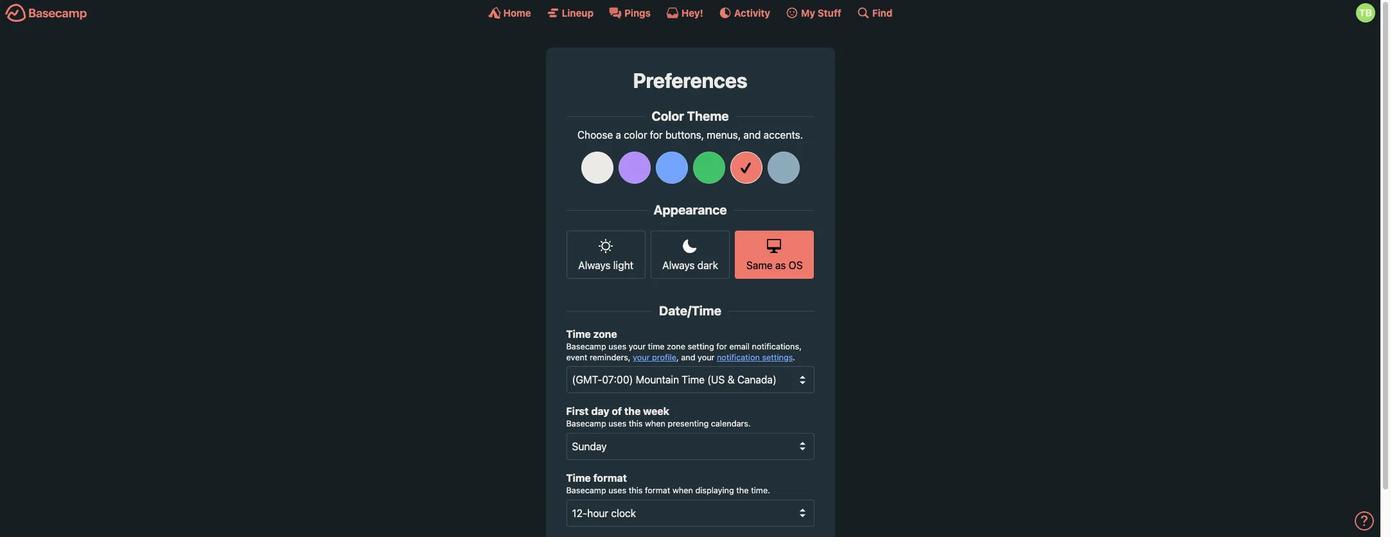 Task type: vqa. For each thing, say whether or not it's contained in the screenshot.
the Title at Rogue Enterprises
no



Task type: describe. For each thing, give the bounding box(es) containing it.
color theme choose a color for buttons, menus, and accents.
[[578, 109, 803, 141]]

presenting
[[668, 419, 709, 429]]

always light button
[[566, 231, 646, 279]]

displaying
[[695, 486, 734, 495]]

my stuff
[[801, 7, 842, 18]]

basecamp uses your time zone setting for email notifications, event reminders,
[[566, 342, 802, 362]]

same as os button
[[735, 231, 814, 279]]

this inside first day of the week basecamp uses this when presenting calendars.
[[629, 419, 643, 429]]

settings
[[762, 353, 793, 362]]

0 horizontal spatial zone
[[593, 328, 617, 340]]

always dark
[[663, 260, 718, 271]]

your profile link
[[633, 353, 677, 362]]

0 horizontal spatial and
[[681, 353, 696, 362]]

always for always light
[[578, 260, 611, 271]]

notifications,
[[752, 342, 802, 352]]

light
[[613, 260, 634, 271]]

choose
[[578, 129, 613, 141]]

find button
[[857, 6, 893, 19]]

appearance
[[654, 203, 727, 217]]

switch accounts image
[[5, 3, 87, 23]]

hey!
[[682, 7, 703, 18]]

for inside color theme choose a color for buttons, menus, and accents.
[[650, 129, 663, 141]]

time for time zone
[[566, 328, 591, 340]]

as
[[776, 260, 786, 271]]

time zone
[[566, 328, 617, 340]]

time
[[648, 342, 665, 352]]

always light
[[578, 260, 634, 271]]

notification
[[717, 353, 760, 362]]

home
[[503, 7, 531, 18]]

basecamp inside time format basecamp uses this format when displaying the time.
[[566, 486, 606, 495]]

a
[[616, 129, 621, 141]]

first day of the week basecamp uses this when presenting calendars.
[[566, 406, 751, 429]]

profile
[[652, 353, 677, 362]]

of
[[612, 406, 622, 417]]

your inside basecamp uses your time zone setting for email notifications, event reminders,
[[629, 342, 646, 352]]

zone inside basecamp uses your time zone setting for email notifications, event reminders,
[[667, 342, 686, 352]]

,
[[677, 353, 679, 362]]



Task type: locate. For each thing, give the bounding box(es) containing it.
0 vertical spatial basecamp
[[566, 342, 606, 352]]

1 vertical spatial basecamp
[[566, 419, 606, 429]]

3 uses from the top
[[609, 486, 627, 495]]

1 horizontal spatial always
[[663, 260, 695, 271]]

2 basecamp from the top
[[566, 419, 606, 429]]

2 vertical spatial uses
[[609, 486, 627, 495]]

time.
[[751, 486, 770, 495]]

main element
[[0, 0, 1381, 25]]

zone
[[593, 328, 617, 340], [667, 342, 686, 352]]

uses inside time format basecamp uses this format when displaying the time.
[[609, 486, 627, 495]]

uses inside first day of the week basecamp uses this when presenting calendars.
[[609, 419, 627, 429]]

color
[[624, 129, 647, 141]]

1 horizontal spatial for
[[717, 342, 727, 352]]

the inside time format basecamp uses this format when displaying the time.
[[737, 486, 749, 495]]

1 vertical spatial for
[[717, 342, 727, 352]]

when inside time format basecamp uses this format when displaying the time.
[[673, 486, 693, 495]]

0 vertical spatial when
[[645, 419, 666, 429]]

same as os
[[747, 260, 803, 271]]

always inside button
[[578, 260, 611, 271]]

email
[[730, 342, 750, 352]]

date/time
[[659, 303, 722, 318]]

the inside first day of the week basecamp uses this when presenting calendars.
[[625, 406, 641, 417]]

1 vertical spatial and
[[681, 353, 696, 362]]

your down 'setting'
[[698, 353, 715, 362]]

notification settings link
[[717, 353, 793, 362]]

setting
[[688, 342, 714, 352]]

zone up reminders,
[[593, 328, 617, 340]]

2 this from the top
[[629, 486, 643, 495]]

basecamp
[[566, 342, 606, 352], [566, 419, 606, 429], [566, 486, 606, 495]]

color
[[652, 109, 684, 124]]

time inside time format basecamp uses this format when displaying the time.
[[566, 472, 591, 484]]

always left the dark
[[663, 260, 695, 271]]

this inside time format basecamp uses this format when displaying the time.
[[629, 486, 643, 495]]

and right menus,
[[744, 129, 761, 141]]

0 vertical spatial and
[[744, 129, 761, 141]]

week
[[643, 406, 670, 417]]

this
[[629, 419, 643, 429], [629, 486, 643, 495]]

1 vertical spatial time
[[566, 472, 591, 484]]

always
[[578, 260, 611, 271], [663, 260, 695, 271]]

1 vertical spatial zone
[[667, 342, 686, 352]]

tim burton image
[[1356, 3, 1376, 22]]

day
[[591, 406, 609, 417]]

1 horizontal spatial when
[[673, 486, 693, 495]]

always left light
[[578, 260, 611, 271]]

1 horizontal spatial zone
[[667, 342, 686, 352]]

0 vertical spatial format
[[593, 472, 627, 484]]

find
[[872, 7, 893, 18]]

0 vertical spatial zone
[[593, 328, 617, 340]]

1 horizontal spatial and
[[744, 129, 761, 141]]

0 horizontal spatial the
[[625, 406, 641, 417]]

activity link
[[719, 6, 770, 19]]

uses inside basecamp uses your time zone setting for email notifications, event reminders,
[[609, 342, 627, 352]]

and inside color theme choose a color for buttons, menus, and accents.
[[744, 129, 761, 141]]

calendars.
[[711, 419, 751, 429]]

0 horizontal spatial format
[[593, 472, 627, 484]]

when down week
[[645, 419, 666, 429]]

1 time from the top
[[566, 328, 591, 340]]

menus,
[[707, 129, 741, 141]]

your left time at the bottom left of page
[[629, 342, 646, 352]]

1 this from the top
[[629, 419, 643, 429]]

1 vertical spatial uses
[[609, 419, 627, 429]]

for inside basecamp uses your time zone setting for email notifications, event reminders,
[[717, 342, 727, 352]]

the
[[625, 406, 641, 417], [737, 486, 749, 495]]

1 horizontal spatial format
[[645, 486, 670, 495]]

format
[[593, 472, 627, 484], [645, 486, 670, 495]]

always for always dark
[[663, 260, 695, 271]]

0 horizontal spatial when
[[645, 419, 666, 429]]

your
[[629, 342, 646, 352], [633, 353, 650, 362], [698, 353, 715, 362]]

1 vertical spatial format
[[645, 486, 670, 495]]

pings button
[[609, 6, 651, 19]]

0 vertical spatial uses
[[609, 342, 627, 352]]

the left time.
[[737, 486, 749, 495]]

your down time at the bottom left of page
[[633, 353, 650, 362]]

zone up ,
[[667, 342, 686, 352]]

the right of
[[625, 406, 641, 417]]

3 basecamp from the top
[[566, 486, 606, 495]]

my
[[801, 7, 815, 18]]

preferences
[[633, 68, 748, 93]]

for right color
[[650, 129, 663, 141]]

for up your profile ,             and your notification settings .
[[717, 342, 727, 352]]

basecamp inside first day of the week basecamp uses this when presenting calendars.
[[566, 419, 606, 429]]

1 vertical spatial this
[[629, 486, 643, 495]]

time format basecamp uses this format when displaying the time.
[[566, 472, 770, 495]]

stuff
[[818, 7, 842, 18]]

and
[[744, 129, 761, 141], [681, 353, 696, 362]]

os
[[789, 260, 803, 271]]

.
[[793, 353, 796, 362]]

reminders,
[[590, 353, 631, 362]]

0 vertical spatial for
[[650, 129, 663, 141]]

time
[[566, 328, 591, 340], [566, 472, 591, 484]]

accents.
[[764, 129, 803, 141]]

0 vertical spatial time
[[566, 328, 591, 340]]

hey! button
[[666, 6, 703, 19]]

buttons,
[[666, 129, 704, 141]]

1 horizontal spatial the
[[737, 486, 749, 495]]

1 vertical spatial when
[[673, 486, 693, 495]]

theme
[[687, 109, 729, 124]]

event
[[566, 353, 588, 362]]

activity
[[734, 7, 770, 18]]

2 always from the left
[[663, 260, 695, 271]]

when inside first day of the week basecamp uses this when presenting calendars.
[[645, 419, 666, 429]]

same
[[747, 260, 773, 271]]

always inside 'button'
[[663, 260, 695, 271]]

my stuff button
[[786, 6, 842, 19]]

always dark button
[[651, 231, 730, 279]]

2 uses from the top
[[609, 419, 627, 429]]

lineup link
[[547, 6, 594, 19]]

basecamp inside basecamp uses your time zone setting for email notifications, event reminders,
[[566, 342, 606, 352]]

pings
[[625, 7, 651, 18]]

1 always from the left
[[578, 260, 611, 271]]

0 vertical spatial the
[[625, 406, 641, 417]]

dark
[[698, 260, 718, 271]]

uses
[[609, 342, 627, 352], [609, 419, 627, 429], [609, 486, 627, 495]]

1 vertical spatial the
[[737, 486, 749, 495]]

and right ,
[[681, 353, 696, 362]]

0 horizontal spatial for
[[650, 129, 663, 141]]

your profile ,             and your notification settings .
[[633, 353, 796, 362]]

1 basecamp from the top
[[566, 342, 606, 352]]

2 time from the top
[[566, 472, 591, 484]]

2 vertical spatial basecamp
[[566, 486, 606, 495]]

first
[[566, 406, 589, 417]]

time for time format basecamp uses this format when displaying the time.
[[566, 472, 591, 484]]

home link
[[488, 6, 531, 19]]

for
[[650, 129, 663, 141], [717, 342, 727, 352]]

when
[[645, 419, 666, 429], [673, 486, 693, 495]]

0 vertical spatial this
[[629, 419, 643, 429]]

when left displaying
[[673, 486, 693, 495]]

lineup
[[562, 7, 594, 18]]

0 horizontal spatial always
[[578, 260, 611, 271]]

1 uses from the top
[[609, 342, 627, 352]]



